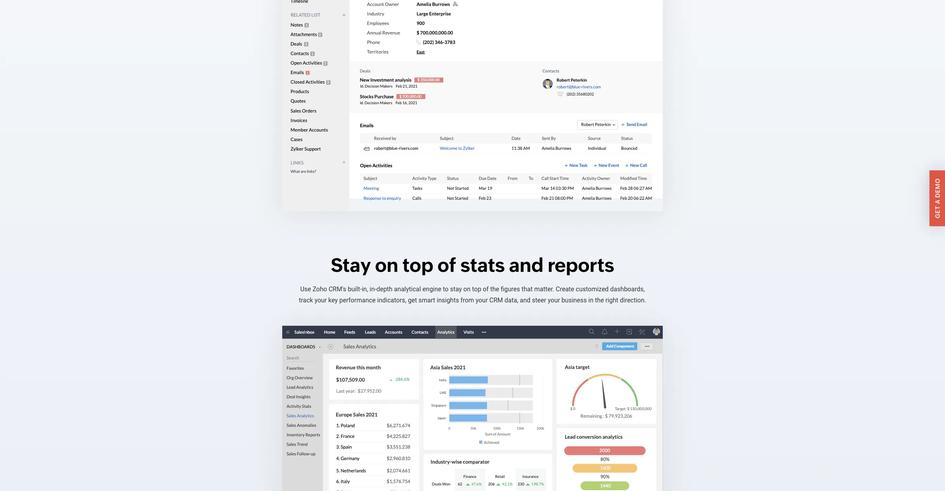 Task type: describe. For each thing, give the bounding box(es) containing it.
crm
[[490, 297, 503, 304]]

crm's
[[329, 286, 347, 293]]

insights
[[437, 297, 459, 304]]

analytical
[[394, 286, 421, 293]]

depth
[[377, 286, 393, 293]]

in,
[[362, 286, 368, 293]]

that
[[522, 286, 533, 293]]

use
[[301, 286, 311, 293]]

smart
[[419, 297, 436, 304]]

0 vertical spatial and
[[509, 254, 544, 277]]

get
[[935, 206, 942, 218]]

indicators,
[[378, 297, 407, 304]]

key
[[329, 297, 338, 304]]

0 horizontal spatial the
[[491, 286, 500, 293]]

0 vertical spatial on
[[375, 254, 399, 277]]

figures
[[501, 286, 521, 293]]

dashboards,
[[611, 286, 645, 293]]

top inside use zoho crm's built-in, in-depth analytical engine to stay on top of the figures that matter. create customized dashboards, track your key performance indicators, get smart insights from your crm data, and steer your business in the right direction.
[[473, 286, 482, 293]]

stay
[[331, 254, 371, 277]]

of inside use zoho crm's built-in, in-depth analytical engine to stay on top of the figures that matter. create customized dashboards, track your key performance indicators, get smart insights from your crm data, and steer your business in the right direction.
[[483, 286, 489, 293]]

engine
[[423, 286, 442, 293]]

and inside use zoho crm's built-in, in-depth analytical engine to stay on top of the figures that matter. create customized dashboards, track your key performance indicators, get smart insights from your crm data, and steer your business in the right direction.
[[520, 297, 531, 304]]

get
[[408, 297, 417, 304]]

performance
[[340, 297, 376, 304]]

business
[[562, 297, 587, 304]]

1 horizontal spatial the
[[596, 297, 604, 304]]

steer
[[532, 297, 547, 304]]



Task type: locate. For each thing, give the bounding box(es) containing it.
create
[[556, 286, 575, 293]]

the
[[491, 286, 500, 293], [596, 297, 604, 304]]

demo
[[935, 178, 942, 198]]

zoho
[[313, 286, 327, 293]]

financial services industry crm analytics image
[[283, 326, 663, 492]]

direction.
[[620, 297, 647, 304]]

track
[[299, 297, 313, 304]]

of
[[438, 254, 457, 277], [483, 286, 489, 293]]

the up crm
[[491, 286, 500, 293]]

the right in
[[596, 297, 604, 304]]

and down 'that'
[[520, 297, 531, 304]]

0 vertical spatial the
[[491, 286, 500, 293]]

get a demo
[[935, 178, 942, 218]]

reports
[[548, 254, 615, 277]]

2 your from the left
[[476, 297, 488, 304]]

top up from
[[473, 286, 482, 293]]

0 vertical spatial top
[[403, 254, 434, 277]]

1 vertical spatial of
[[483, 286, 489, 293]]

to
[[443, 286, 449, 293]]

1 vertical spatial on
[[464, 286, 471, 293]]

from
[[461, 297, 474, 304]]

top up analytical
[[403, 254, 434, 277]]

right
[[606, 297, 619, 304]]

and
[[509, 254, 544, 277], [520, 297, 531, 304]]

top
[[403, 254, 434, 277], [473, 286, 482, 293]]

and up 'that'
[[509, 254, 544, 277]]

account management for finance industry crm image
[[283, 0, 663, 212]]

your down zoho
[[315, 297, 327, 304]]

on up depth
[[375, 254, 399, 277]]

on right stay
[[464, 286, 471, 293]]

use zoho crm's built-in, in-depth analytical engine to stay on top of the figures that matter. create customized dashboards, track your key performance indicators, get smart insights from your crm data, and steer your business in the right direction.
[[299, 286, 647, 304]]

your
[[315, 297, 327, 304], [476, 297, 488, 304], [548, 297, 561, 304]]

stats
[[461, 254, 505, 277]]

in-
[[370, 286, 377, 293]]

1 your from the left
[[315, 297, 327, 304]]

stay on top of stats and reports
[[331, 254, 615, 277]]

matter.
[[535, 286, 555, 293]]

your right from
[[476, 297, 488, 304]]

1 horizontal spatial top
[[473, 286, 482, 293]]

stay
[[451, 286, 462, 293]]

a
[[935, 200, 942, 204]]

1 vertical spatial top
[[473, 286, 482, 293]]

data,
[[505, 297, 519, 304]]

0 vertical spatial of
[[438, 254, 457, 277]]

of up 'to'
[[438, 254, 457, 277]]

on
[[375, 254, 399, 277], [464, 286, 471, 293]]

1 vertical spatial the
[[596, 297, 604, 304]]

0 horizontal spatial top
[[403, 254, 434, 277]]

1 horizontal spatial your
[[476, 297, 488, 304]]

2 horizontal spatial your
[[548, 297, 561, 304]]

0 horizontal spatial of
[[438, 254, 457, 277]]

of down stats
[[483, 286, 489, 293]]

1 horizontal spatial on
[[464, 286, 471, 293]]

on inside use zoho crm's built-in, in-depth analytical engine to stay on top of the figures that matter. create customized dashboards, track your key performance indicators, get smart insights from your crm data, and steer your business in the right direction.
[[464, 286, 471, 293]]

your down matter.
[[548, 297, 561, 304]]

get a demo link
[[930, 170, 946, 226]]

customized
[[576, 286, 609, 293]]

0 horizontal spatial on
[[375, 254, 399, 277]]

1 vertical spatial and
[[520, 297, 531, 304]]

0 horizontal spatial your
[[315, 297, 327, 304]]

in
[[589, 297, 594, 304]]

1 horizontal spatial of
[[483, 286, 489, 293]]

3 your from the left
[[548, 297, 561, 304]]

built-
[[348, 286, 362, 293]]



Task type: vqa. For each thing, say whether or not it's contained in the screenshot.
the bottom top
yes



